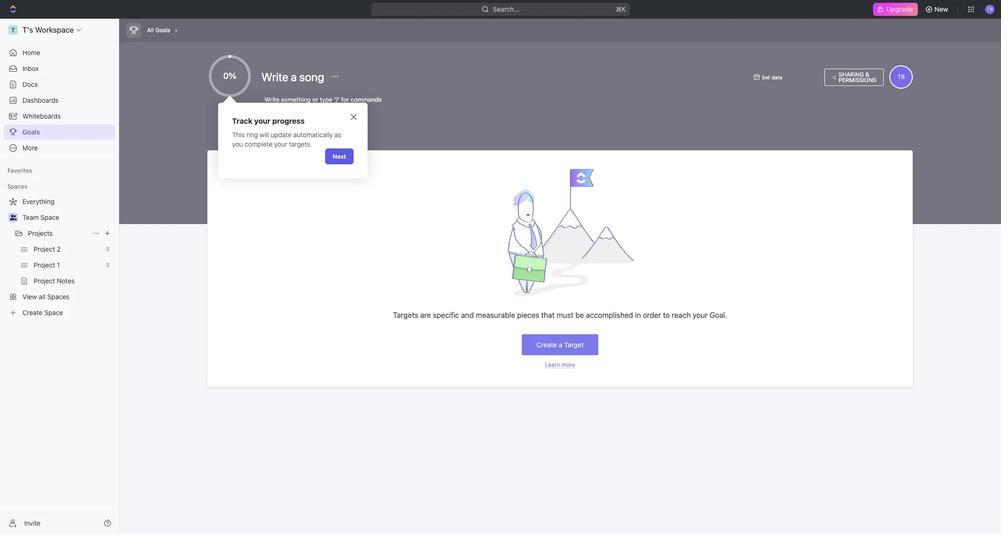 Task type: vqa. For each thing, say whether or not it's contained in the screenshot.
Jeremy Miller's Workspace, , element
no



Task type: locate. For each thing, give the bounding box(es) containing it.
tb
[[987, 6, 993, 12], [898, 73, 905, 80]]

0 vertical spatial tb
[[987, 6, 993, 12]]

in
[[635, 311, 641, 320]]

1 vertical spatial spaces
[[47, 293, 69, 301]]

more
[[22, 144, 38, 152]]

0 vertical spatial space
[[40, 214, 59, 222]]

notes
[[57, 277, 75, 285]]

your left goal.
[[693, 311, 708, 320]]

accomplished
[[586, 311, 633, 320]]

tree containing everything
[[4, 194, 115, 321]]

set
[[762, 74, 770, 80]]

specific
[[433, 311, 459, 320]]

1 vertical spatial tb button
[[890, 65, 913, 89]]

tb button
[[983, 2, 998, 17], [890, 65, 913, 89]]

song
[[300, 70, 324, 84]]

spaces up create space link
[[47, 293, 69, 301]]

create
[[22, 309, 43, 317]]

1 vertical spatial space
[[44, 309, 63, 317]]

project notes link
[[34, 274, 113, 289]]

2 vertical spatial your
[[693, 311, 708, 320]]

pieces
[[517, 311, 540, 320]]

1 horizontal spatial your
[[274, 140, 287, 148]]

0 vertical spatial 3
[[106, 246, 109, 253]]

0 vertical spatial spaces
[[7, 183, 27, 190]]

dashboards link
[[4, 93, 115, 108]]

your down update
[[274, 140, 287, 148]]

1 vertical spatial tb
[[898, 73, 905, 80]]

your
[[254, 117, 271, 125], [274, 140, 287, 148], [693, 311, 708, 320]]

progress
[[272, 117, 305, 125]]

set date button
[[749, 71, 820, 83]]

t
[[11, 26, 15, 33]]

sharing
[[839, 71, 864, 78]]

spaces
[[7, 183, 27, 190], [47, 293, 69, 301]]

targets are specific and measurable pieces that must be accomplished in order to reach your goal.
[[393, 311, 727, 320]]

projects
[[28, 229, 53, 237]]

goal.
[[710, 311, 727, 320]]

3 up project notes link
[[106, 262, 109, 269]]

new button
[[922, 2, 954, 17]]

sidebar navigation
[[0, 19, 121, 535]]

project left '2'
[[34, 245, 55, 253]]

2 project from the top
[[34, 261, 55, 269]]

home link
[[4, 45, 115, 60]]

1 vertical spatial 3
[[106, 262, 109, 269]]

1 horizontal spatial spaces
[[47, 293, 69, 301]]

favorites
[[7, 167, 32, 174]]

1 vertical spatial your
[[274, 140, 287, 148]]

project 1 link
[[34, 258, 102, 273]]

spaces down favorites button on the left of page
[[7, 183, 27, 190]]

tree
[[4, 194, 115, 321]]

learn
[[545, 362, 560, 369]]

are
[[420, 311, 431, 320]]

your up will
[[254, 117, 271, 125]]

this ring will update automatically as you complete your targets.
[[232, 131, 343, 148]]

as
[[335, 131, 341, 139]]

measurable
[[476, 311, 515, 320]]

0 vertical spatial project
[[34, 245, 55, 253]]

space
[[40, 214, 59, 222], [44, 309, 63, 317]]

project up view all spaces
[[34, 277, 55, 285]]

write a song
[[262, 70, 327, 84]]

3
[[106, 246, 109, 253], [106, 262, 109, 269]]

2 3 from the top
[[106, 262, 109, 269]]

2 vertical spatial project
[[34, 277, 55, 285]]

team space link
[[22, 210, 113, 225]]

targets.
[[289, 140, 312, 148]]

be
[[576, 311, 584, 320]]

and
[[461, 311, 474, 320]]

space down view all spaces "link"
[[44, 309, 63, 317]]

1 horizontal spatial tb button
[[983, 2, 998, 17]]

space for create space
[[44, 309, 63, 317]]

1 project from the top
[[34, 245, 55, 253]]

team space
[[22, 214, 59, 222]]

inbox link
[[4, 61, 115, 76]]

project
[[34, 245, 55, 253], [34, 261, 55, 269], [34, 277, 55, 285]]

space down everything link
[[40, 214, 59, 222]]

view all spaces link
[[4, 290, 113, 305]]

upgrade link
[[874, 3, 918, 16]]

learn more link
[[545, 362, 575, 369]]

1 3 from the top
[[106, 246, 109, 253]]

project 2
[[34, 245, 61, 253]]

1 horizontal spatial tb
[[987, 6, 993, 12]]

3 for 2
[[106, 246, 109, 253]]

project left 1
[[34, 261, 55, 269]]

3 project from the top
[[34, 277, 55, 285]]

t's workspace
[[22, 26, 74, 34]]

project for project 2
[[34, 245, 55, 253]]

1 vertical spatial project
[[34, 261, 55, 269]]

to
[[663, 311, 670, 320]]

3 for 1
[[106, 262, 109, 269]]

write
[[262, 70, 288, 84]]

3 right project 2 link
[[106, 246, 109, 253]]

0 horizontal spatial your
[[254, 117, 271, 125]]

× button
[[350, 110, 358, 123]]



Task type: describe. For each thing, give the bounding box(es) containing it.
project for project 1
[[34, 261, 55, 269]]

this
[[232, 131, 245, 139]]

goals link
[[4, 125, 115, 140]]

2 horizontal spatial your
[[693, 311, 708, 320]]

everything
[[22, 198, 55, 206]]

reach
[[672, 311, 691, 320]]

create space link
[[4, 306, 113, 321]]

a
[[291, 70, 297, 84]]

date
[[772, 74, 783, 80]]

⌘k
[[616, 5, 626, 13]]

inbox
[[22, 64, 39, 72]]

order
[[643, 311, 661, 320]]

create a target
[[537, 341, 584, 349]]

whiteboards link
[[4, 109, 115, 124]]

t's workspace, , element
[[8, 25, 18, 35]]

project notes
[[34, 277, 75, 285]]

more button
[[4, 141, 115, 156]]

create space
[[22, 309, 63, 317]]

targets
[[393, 311, 418, 320]]

all goals
[[147, 27, 170, 34]]

team
[[22, 214, 39, 222]]

will
[[260, 131, 269, 139]]

everything link
[[4, 194, 113, 209]]

dashboards
[[22, 96, 59, 104]]

spaces inside "link"
[[47, 293, 69, 301]]

complete
[[245, 140, 273, 148]]

track
[[232, 117, 253, 125]]

× dialog
[[218, 103, 368, 179]]

project 2 link
[[34, 242, 102, 257]]

whiteboards
[[22, 112, 61, 120]]

user group image
[[10, 215, 17, 221]]

space for team space
[[40, 214, 59, 222]]

workspace
[[35, 26, 74, 34]]

must
[[557, 311, 574, 320]]

view all spaces
[[22, 293, 69, 301]]

×
[[350, 110, 358, 123]]

track your progress
[[232, 117, 305, 125]]

2
[[57, 245, 61, 253]]

search...
[[493, 5, 520, 13]]

0 vertical spatial tb button
[[983, 2, 998, 17]]

0 horizontal spatial tb
[[898, 73, 905, 80]]

new
[[935, 5, 949, 13]]

goals
[[22, 128, 40, 136]]

view
[[22, 293, 37, 301]]

docs
[[22, 80, 38, 88]]

automatically
[[293, 131, 333, 139]]

next button
[[325, 149, 354, 165]]

you
[[232, 140, 243, 148]]

t's
[[22, 26, 33, 34]]

project 1
[[34, 261, 60, 269]]

more
[[562, 362, 575, 369]]

docs link
[[4, 77, 115, 92]]

ring
[[247, 131, 258, 139]]

all
[[39, 293, 45, 301]]

projects link
[[28, 226, 89, 241]]

home
[[22, 49, 40, 57]]

learn more
[[545, 362, 575, 369]]

&
[[866, 71, 870, 78]]

your inside "this ring will update automatically as you complete your targets."
[[274, 140, 287, 148]]

set date
[[762, 74, 783, 80]]

0 horizontal spatial tb button
[[890, 65, 913, 89]]

tree inside the sidebar navigation
[[4, 194, 115, 321]]

that
[[542, 311, 555, 320]]

upgrade
[[887, 5, 913, 13]]

favorites button
[[4, 165, 36, 177]]

all goals link
[[145, 24, 173, 36]]

0 horizontal spatial spaces
[[7, 183, 27, 190]]

invite
[[24, 519, 41, 527]]

permissions
[[839, 76, 877, 83]]

update
[[271, 131, 292, 139]]

sharing & permissions
[[839, 71, 877, 83]]

0 vertical spatial your
[[254, 117, 271, 125]]

project for project notes
[[34, 277, 55, 285]]

1
[[57, 261, 60, 269]]



